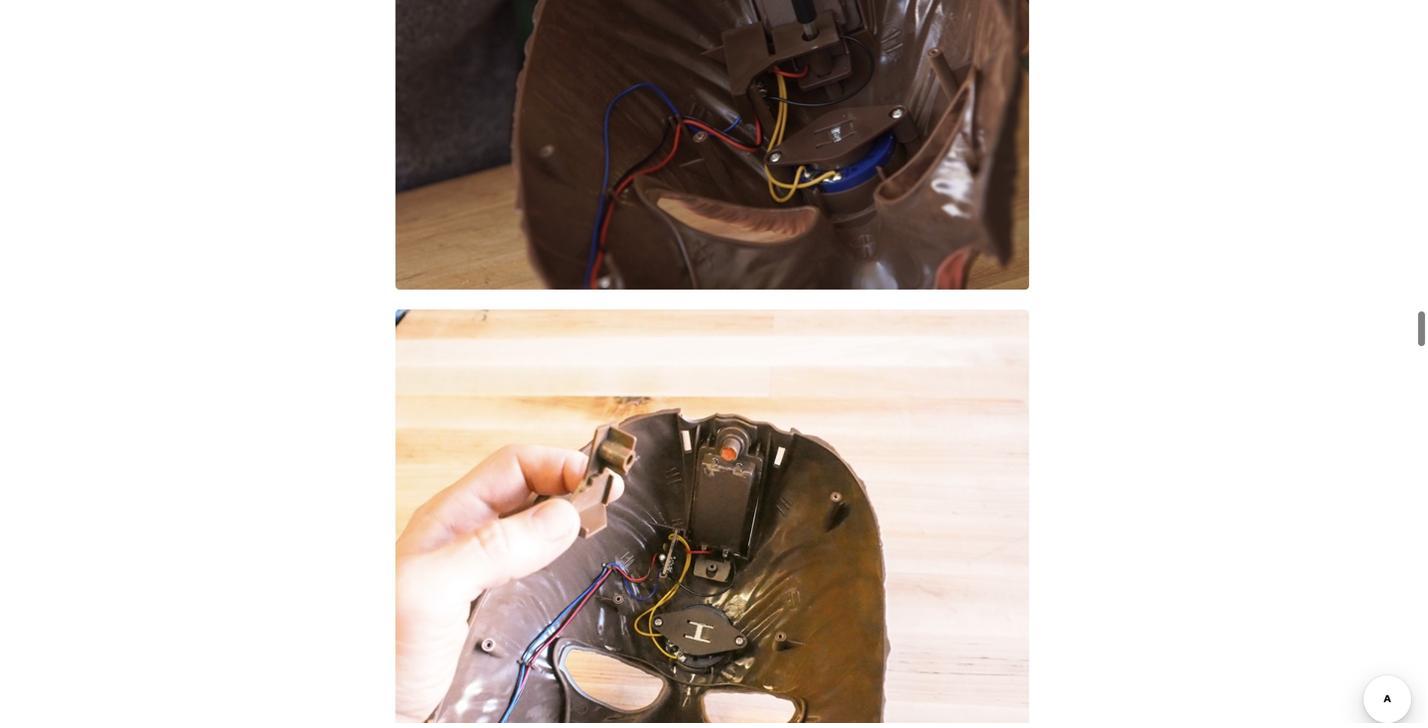 Task type: vqa. For each thing, say whether or not it's contained in the screenshot.
HACKS_AFCHEWCOMP_V001_3804.JPG image
yes



Task type: describe. For each thing, give the bounding box(es) containing it.
hacks_afchewcomp_v001_3804.jpg image
[[395, 0, 1029, 290]]

hacks_p6130300.jpg image
[[395, 309, 1029, 723]]



